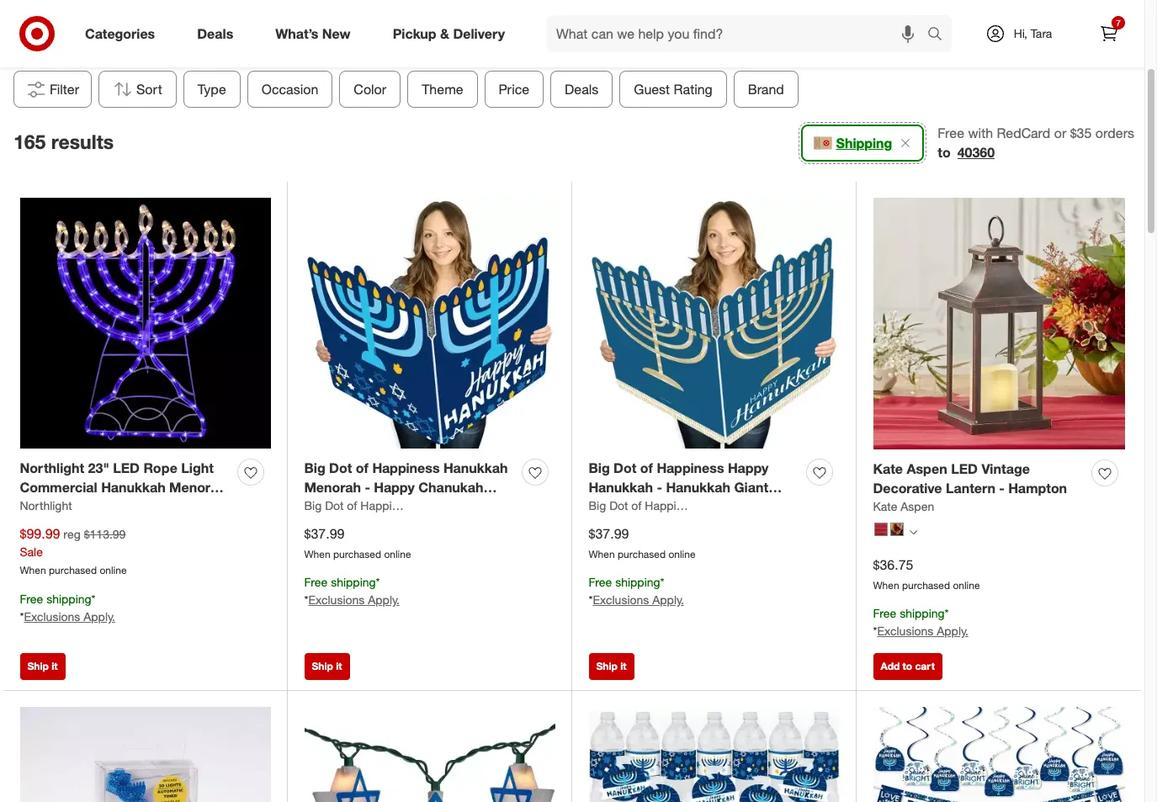 Task type: describe. For each thing, give the bounding box(es) containing it.
type button
[[183, 71, 241, 108]]

add to cart button
[[873, 653, 943, 680]]

ship it for northlight 23" led rope light commercial hanukkah menorah - clear/blue
[[27, 660, 58, 672]]

sale
[[20, 544, 43, 559]]

advertisement region
[[67, 0, 1077, 39]]

decorative
[[873, 480, 942, 497]]

guest rating
[[634, 81, 713, 98]]

2 big dot of happiness link from the left
[[589, 497, 701, 514]]

deals for deals button
[[565, 81, 599, 98]]

sponsored
[[1028, 40, 1077, 53]]

exclusions apply. link for big dot of happiness happy hanukkah - hanukkah giant greeting card - big shaped jumborific card
[[593, 593, 684, 607]]

165 results
[[13, 129, 114, 153]]

hampton
[[1009, 480, 1067, 497]]

7 link
[[1091, 15, 1128, 52]]

clear/blue
[[29, 498, 97, 515]]

northlight 23" led rope light commercial hanukkah menorah - clear/blue link
[[20, 459, 231, 515]]

categories link
[[71, 15, 176, 52]]

when for first big dot of happiness link from left
[[304, 548, 331, 560]]

filter
[[50, 81, 79, 98]]

deals button
[[551, 71, 613, 108]]

$35
[[1071, 125, 1092, 142]]

of for big dot of happiness happy hanukkah - hanukkah giant greeting card - big shaped jumborific card link
[[640, 460, 653, 476]]

happiness for first big dot of happiness link from left
[[361, 498, 417, 512]]

&
[[440, 25, 449, 42]]

23"
[[88, 460, 109, 476]]

free with redcard or $35 orders to 40360
[[938, 125, 1135, 161]]

commercial
[[20, 479, 97, 496]]

$36.75
[[873, 556, 914, 573]]

exclusions apply. link for northlight 23" led rope light commercial hanukkah menorah - clear/blue
[[24, 610, 115, 624]]

add to cart
[[881, 660, 935, 672]]

deals for deals link
[[197, 25, 233, 42]]

when inside $99.99 reg $113.99 sale when purchased online
[[20, 564, 46, 577]]

ship it button for big dot of happiness happy hanukkah - hanukkah giant greeting card - big shaped jumborific card
[[589, 653, 634, 680]]

reg
[[63, 527, 81, 541]]

cart
[[915, 660, 935, 672]]

lantern
[[946, 480, 996, 497]]

ship for big dot of happiness happy hanukkah - hanukkah giant greeting card - big shaped jumborific card
[[596, 660, 618, 672]]

free shipping * * exclusions apply. for kate aspen led vintage decorative lantern - hampton
[[873, 606, 969, 638]]

led for rope
[[113, 460, 140, 476]]

menorah
[[169, 479, 226, 496]]

led for vintage
[[951, 460, 978, 477]]

ship it for big dot of happiness happy hanukkah - hanukkah giant greeting card - big shaped jumborific card
[[596, 660, 627, 672]]

greeting
[[589, 498, 644, 515]]

2 ship it from the left
[[312, 660, 342, 672]]

shipping for big dot of happiness happy hanukkah - hanukkah giant greeting card - big shaped jumborific card
[[615, 575, 660, 590]]

- inside northlight 23" led rope light commercial hanukkah menorah - clear/blue
[[20, 498, 25, 515]]

ship it button for northlight 23" led rope light commercial hanukkah menorah - clear/blue
[[20, 653, 65, 680]]

guest rating button
[[620, 71, 727, 108]]

color button
[[340, 71, 401, 108]]

rating
[[674, 81, 713, 98]]

- inside kate aspen led vintage decorative lantern - hampton
[[999, 480, 1005, 497]]

7
[[1116, 18, 1121, 28]]

shaped
[[717, 498, 766, 515]]

2 it from the left
[[336, 660, 342, 672]]

kate for kate aspen led vintage decorative lantern - hampton
[[873, 460, 903, 477]]

theme button
[[408, 71, 478, 108]]

white image
[[874, 523, 888, 536]]

it for northlight 23" led rope light commercial hanukkah menorah - clear/blue
[[51, 660, 58, 672]]

happiness for big dot of happiness happy hanukkah - hanukkah giant greeting card - big shaped jumborific card link
[[657, 460, 724, 476]]

aspen for kate aspen led vintage decorative lantern - hampton
[[907, 460, 948, 477]]

kate aspen led vintage decorative lantern - hampton
[[873, 460, 1067, 497]]

hi,
[[1014, 26, 1028, 40]]

it for big dot of happiness happy hanukkah - hanukkah giant greeting card - big shaped jumborific card
[[621, 660, 627, 672]]

1 vertical spatial card
[[661, 517, 692, 534]]

tara
[[1031, 26, 1053, 40]]

jumborific
[[589, 517, 657, 534]]

shipping for kate aspen led vintage decorative lantern - hampton
[[900, 606, 945, 621]]

happy
[[728, 460, 769, 476]]

price
[[499, 81, 530, 98]]

or
[[1055, 125, 1067, 142]]

redcard
[[997, 125, 1051, 142]]

dot inside big dot of happiness happy hanukkah - hanukkah giant greeting card - big shaped jumborific card
[[614, 460, 637, 476]]

- left shaped
[[683, 498, 688, 515]]

search button
[[920, 15, 961, 56]]

of for 1st big dot of happiness link from right
[[632, 498, 642, 512]]

$37.99 for 1st big dot of happiness link from right
[[589, 525, 629, 542]]

pickup & delivery link
[[379, 15, 526, 52]]

sort
[[136, 81, 162, 98]]

orders
[[1096, 125, 1135, 142]]

$99.99
[[20, 525, 60, 542]]

apply. for big dot of happiness happy hanukkah - hanukkah giant greeting card - big shaped jumborific card
[[653, 593, 684, 607]]

search
[[920, 27, 961, 43]]

online for kate aspen link
[[953, 579, 980, 591]]

$99.99 reg $113.99 sale when purchased online
[[20, 525, 127, 577]]

2 ship it button from the left
[[304, 653, 350, 680]]

What can we help you find? suggestions appear below search field
[[546, 15, 932, 52]]

exclusions for northlight 23" led rope light commercial hanukkah menorah - clear/blue
[[24, 610, 80, 624]]

color
[[354, 81, 387, 98]]

add
[[881, 660, 900, 672]]

kate aspen
[[873, 499, 935, 513]]

type
[[198, 81, 226, 98]]

results
[[51, 129, 114, 153]]

northlight 23" led rope light commercial hanukkah menorah - clear/blue
[[20, 460, 226, 515]]

ship for northlight 23" led rope light commercial hanukkah menorah - clear/blue
[[27, 660, 49, 672]]

all colors image
[[910, 529, 917, 536]]

exclusions apply. link for kate aspen led vintage decorative lantern - hampton
[[878, 624, 969, 638]]

delivery
[[453, 25, 505, 42]]

occasion
[[262, 81, 319, 98]]

of for first big dot of happiness link from left
[[347, 498, 357, 512]]

$36.75 when purchased online
[[873, 556, 980, 591]]

to inside free with redcard or $35 orders to 40360
[[938, 144, 951, 161]]

with
[[968, 125, 993, 142]]

rope
[[143, 460, 178, 476]]

$37.99 when purchased online for first big dot of happiness link from left
[[304, 525, 411, 560]]

free for kate aspen led vintage decorative lantern - hampton
[[873, 606, 897, 621]]



Task type: locate. For each thing, give the bounding box(es) containing it.
purchased
[[333, 548, 381, 560], [618, 548, 666, 560], [49, 564, 97, 577], [902, 579, 950, 591]]

0 horizontal spatial it
[[51, 660, 58, 672]]

1 big dot of happiness link from the left
[[304, 497, 417, 514]]

big
[[589, 460, 610, 476], [304, 498, 322, 512], [589, 498, 606, 512], [692, 498, 713, 515]]

pickup
[[393, 25, 437, 42]]

*
[[376, 575, 380, 590], [660, 575, 665, 590], [91, 592, 96, 606], [304, 593, 308, 607], [589, 593, 593, 607], [945, 606, 949, 621], [20, 610, 24, 624], [873, 624, 878, 638]]

2 horizontal spatial ship
[[596, 660, 618, 672]]

big dot of happiness happy hanukkah - hanukkah giant greeting card - big shaped jumborific card
[[589, 460, 769, 534]]

kate aspen led vintage decorative lantern - hampton image
[[873, 198, 1125, 450], [873, 198, 1125, 450]]

free inside free with redcard or $35 orders to 40360
[[938, 125, 965, 142]]

price button
[[485, 71, 544, 108]]

to left 40360
[[938, 144, 951, 161]]

online
[[384, 548, 411, 560], [669, 548, 696, 560], [100, 564, 127, 577], [953, 579, 980, 591]]

deals link
[[183, 15, 254, 52]]

shipping for northlight 23" led rope light commercial hanukkah menorah - clear/blue
[[46, 592, 91, 606]]

aspen for kate aspen
[[901, 499, 935, 513]]

1 big dot of happiness from the left
[[304, 498, 417, 512]]

-
[[657, 479, 662, 496], [999, 480, 1005, 497], [20, 498, 25, 515], [683, 498, 688, 515]]

1 ship from the left
[[27, 660, 49, 672]]

northlight down commercial
[[20, 498, 72, 512]]

pickup & delivery
[[393, 25, 505, 42]]

2 hanukkah from the left
[[589, 479, 653, 496]]

$37.99 when purchased online
[[304, 525, 411, 560], [589, 525, 696, 560]]

to
[[938, 144, 951, 161], [903, 660, 913, 672]]

card right jumborific
[[661, 517, 692, 534]]

happiness
[[657, 460, 724, 476], [361, 498, 417, 512], [645, 498, 701, 512]]

1 horizontal spatial ship
[[312, 660, 333, 672]]

0 horizontal spatial ship it
[[27, 660, 58, 672]]

1 horizontal spatial big dot of happiness
[[589, 498, 701, 512]]

exclusions
[[308, 593, 365, 607], [593, 593, 649, 607], [24, 610, 80, 624], [878, 624, 934, 638]]

2 kate from the top
[[873, 499, 898, 513]]

copper image
[[890, 523, 904, 536]]

free
[[938, 125, 965, 142], [304, 575, 328, 590], [589, 575, 612, 590], [20, 592, 43, 606], [873, 606, 897, 621]]

1 vertical spatial northlight
[[20, 498, 72, 512]]

$113.99
[[84, 527, 126, 541]]

free for northlight 23" led rope light commercial hanukkah menorah - clear/blue
[[20, 592, 43, 606]]

1 it from the left
[[51, 660, 58, 672]]

2 horizontal spatial ship it button
[[589, 653, 634, 680]]

1 kate from the top
[[873, 460, 903, 477]]

of
[[640, 460, 653, 476], [347, 498, 357, 512], [632, 498, 642, 512]]

1 hanukkah from the left
[[101, 479, 166, 496]]

1 horizontal spatial $37.99 when purchased online
[[589, 525, 696, 560]]

big dot of happiness hanukkah menorah - chanukah holiday party favors and cupcake kit - fabulous favor party pack - 100 pieces image
[[589, 707, 840, 802], [589, 707, 840, 802]]

0 vertical spatial card
[[648, 498, 679, 515]]

kate aspen led vintage decorative lantern - hampton link
[[873, 460, 1085, 498]]

0 horizontal spatial ship it button
[[20, 653, 65, 680]]

kurt s. adler 10-count blue and white mini star of david novelty hanukkah light set, 10ft green wire image
[[304, 707, 555, 802], [304, 707, 555, 802]]

$37.99 for first big dot of happiness link from left
[[304, 525, 345, 542]]

3 it from the left
[[621, 660, 627, 672]]

2 $37.99 from the left
[[589, 525, 629, 542]]

theme
[[422, 81, 464, 98]]

exclusions apply. link
[[308, 593, 400, 607], [593, 593, 684, 607], [24, 610, 115, 624], [878, 624, 969, 638]]

3 hanukkah from the left
[[666, 479, 731, 496]]

happiness for 1st big dot of happiness link from right
[[645, 498, 701, 512]]

hi, tara
[[1014, 26, 1053, 40]]

2 ship from the left
[[312, 660, 333, 672]]

all colors element
[[910, 527, 917, 537]]

0 vertical spatial to
[[938, 144, 951, 161]]

2 big dot of happiness from the left
[[589, 498, 701, 512]]

aspen inside kate aspen led vintage decorative lantern - hampton
[[907, 460, 948, 477]]

1 northlight from the top
[[20, 460, 84, 476]]

brand button
[[734, 71, 799, 108]]

apply. for northlight 23" led rope light commercial hanukkah menorah - clear/blue
[[84, 610, 115, 624]]

hanukkah down rope
[[101, 479, 166, 496]]

0 horizontal spatial ship
[[27, 660, 49, 672]]

1 horizontal spatial hanukkah
[[589, 479, 653, 496]]

when inside $36.75 when purchased online
[[873, 579, 900, 591]]

- down vintage
[[999, 480, 1005, 497]]

aspen up decorative on the right of page
[[907, 460, 948, 477]]

1 horizontal spatial it
[[336, 660, 342, 672]]

free shipping * * exclusions apply. for northlight 23" led rope light commercial hanukkah menorah - clear/blue
[[20, 592, 115, 624]]

led inside kate aspen led vintage decorative lantern - hampton
[[951, 460, 978, 477]]

what's new
[[275, 25, 351, 42]]

to inside button
[[903, 660, 913, 672]]

led right 23"
[[113, 460, 140, 476]]

ship it button
[[20, 653, 65, 680], [304, 653, 350, 680], [589, 653, 634, 680]]

kate
[[873, 460, 903, 477], [873, 499, 898, 513]]

vintage
[[982, 460, 1030, 477]]

exclusions for big dot of happiness happy hanukkah - hanukkah giant greeting card - big shaped jumborific card
[[593, 593, 649, 607]]

when for 1st big dot of happiness link from right
[[589, 548, 615, 560]]

2 horizontal spatial it
[[621, 660, 627, 672]]

0 horizontal spatial $37.99
[[304, 525, 345, 542]]

big dot of happiness happy hanukkah - hanukkah giant greeting card - big shaped jumborific card image
[[589, 198, 840, 449], [589, 198, 840, 449]]

led up lantern
[[951, 460, 978, 477]]

2 $37.99 when purchased online from the left
[[589, 525, 696, 560]]

1 $37.99 from the left
[[304, 525, 345, 542]]

3 ship it from the left
[[596, 660, 627, 672]]

free for big dot of happiness happy hanukkah - hanukkah giant greeting card - big shaped jumborific card
[[589, 575, 612, 590]]

deals right price
[[565, 81, 599, 98]]

0 vertical spatial aspen
[[907, 460, 948, 477]]

northlight
[[20, 460, 84, 476], [20, 498, 72, 512]]

hanukkah up greeting
[[589, 479, 653, 496]]

kate up white image
[[873, 499, 898, 513]]

of inside big dot of happiness happy hanukkah - hanukkah giant greeting card - big shaped jumborific card
[[640, 460, 653, 476]]

kate up decorative on the right of page
[[873, 460, 903, 477]]

deals up type button
[[197, 25, 233, 42]]

rite lite 20ct chanukah micro led battery operated mini string lights with timer blue -  6' clear wire image
[[20, 707, 271, 802], [20, 707, 271, 802]]

big dot of happiness for 1st big dot of happiness link from right
[[589, 498, 701, 512]]

northlight 23" led rope light commercial hanukkah menorah - clear/blue image
[[20, 198, 271, 449], [20, 198, 271, 449]]

categories
[[85, 25, 155, 42]]

0 horizontal spatial $37.99 when purchased online
[[304, 525, 411, 560]]

2 northlight from the top
[[20, 498, 72, 512]]

- up $99.99 on the bottom left of page
[[20, 498, 25, 515]]

purchased inside $99.99 reg $113.99 sale when purchased online
[[49, 564, 97, 577]]

kate inside kate aspen led vintage decorative lantern - hampton
[[873, 460, 903, 477]]

kate for kate aspen
[[873, 499, 898, 513]]

- up jumborific
[[657, 479, 662, 496]]

3 ship it button from the left
[[589, 653, 634, 680]]

1 horizontal spatial ship it button
[[304, 653, 350, 680]]

2 horizontal spatial ship it
[[596, 660, 627, 672]]

northlight inside northlight 23" led rope light commercial hanukkah menorah - clear/blue
[[20, 460, 84, 476]]

shipping
[[836, 135, 893, 152]]

online inside $99.99 reg $113.99 sale when purchased online
[[100, 564, 127, 577]]

big dot of happiness hanukkah menorah - happy chanukah holiday giant greeting card - big shaped jumborific card - 16.5 x 22 inches image
[[304, 198, 555, 449], [304, 198, 555, 449]]

0 horizontal spatial to
[[903, 660, 913, 672]]

what's new link
[[261, 15, 372, 52]]

free shipping * * exclusions apply. for big dot of happiness happy hanukkah - hanukkah giant greeting card - big shaped jumborific card
[[589, 575, 684, 607]]

1 vertical spatial deals
[[565, 81, 599, 98]]

1 ship it from the left
[[27, 660, 58, 672]]

0 vertical spatial northlight
[[20, 460, 84, 476]]

happiness inside big dot of happiness happy hanukkah - hanukkah giant greeting card - big shaped jumborific card
[[657, 460, 724, 476]]

deals inside button
[[565, 81, 599, 98]]

0 horizontal spatial led
[[113, 460, 140, 476]]

hanukkah up shaped
[[666, 479, 731, 496]]

$37.99 when purchased online for 1st big dot of happiness link from right
[[589, 525, 696, 560]]

card up jumborific
[[648, 498, 679, 515]]

1 horizontal spatial big dot of happiness link
[[589, 497, 701, 514]]

3 ship from the left
[[596, 660, 618, 672]]

big dot of happiness for first big dot of happiness link from left
[[304, 498, 417, 512]]

occasion button
[[247, 71, 333, 108]]

apply. for kate aspen led vintage decorative lantern - hampton
[[937, 624, 969, 638]]

light
[[181, 460, 214, 476]]

online for 1st big dot of happiness link from right
[[669, 548, 696, 560]]

filter button
[[13, 71, 92, 108]]

to right add
[[903, 660, 913, 672]]

2 horizontal spatial hanukkah
[[666, 479, 731, 496]]

ship it
[[27, 660, 58, 672], [312, 660, 342, 672], [596, 660, 627, 672]]

0 horizontal spatial hanukkah
[[101, 479, 166, 496]]

brand
[[748, 81, 784, 98]]

shipping
[[331, 575, 376, 590], [615, 575, 660, 590], [46, 592, 91, 606], [900, 606, 945, 621]]

northlight up commercial
[[20, 460, 84, 476]]

big dot of happiness happy hanukkah - hanukkah giant greeting card - big shaped jumborific card link
[[589, 459, 800, 534]]

led
[[113, 460, 140, 476], [951, 460, 978, 477]]

0 vertical spatial kate
[[873, 460, 903, 477]]

led inside northlight 23" led rope light commercial hanukkah menorah - clear/blue
[[113, 460, 140, 476]]

when for kate aspen link
[[873, 579, 900, 591]]

aspen down decorative on the right of page
[[901, 499, 935, 513]]

purchased inside $36.75 when purchased online
[[902, 579, 950, 591]]

0 horizontal spatial big dot of happiness link
[[304, 497, 417, 514]]

deals
[[197, 25, 233, 42], [565, 81, 599, 98]]

dot
[[614, 460, 637, 476], [325, 498, 344, 512], [610, 498, 628, 512]]

ship
[[27, 660, 49, 672], [312, 660, 333, 672], [596, 660, 618, 672]]

shipping button
[[801, 125, 925, 162]]

1 vertical spatial aspen
[[901, 499, 935, 513]]

1 horizontal spatial led
[[951, 460, 978, 477]]

1 horizontal spatial to
[[938, 144, 951, 161]]

1 horizontal spatial deals
[[565, 81, 599, 98]]

hanukkah
[[101, 479, 166, 496], [589, 479, 653, 496], [666, 479, 731, 496]]

when
[[304, 548, 331, 560], [589, 548, 615, 560], [20, 564, 46, 577], [873, 579, 900, 591]]

40360
[[958, 144, 995, 161]]

1 vertical spatial kate
[[873, 499, 898, 513]]

0 horizontal spatial deals
[[197, 25, 233, 42]]

northlight for northlight 23" led rope light commercial hanukkah menorah - clear/blue
[[20, 460, 84, 476]]

what's
[[275, 25, 319, 42]]

$37.99
[[304, 525, 345, 542], [589, 525, 629, 542]]

0 horizontal spatial big dot of happiness
[[304, 498, 417, 512]]

northlight link
[[20, 497, 72, 514]]

aspen
[[907, 460, 948, 477], [901, 499, 935, 513]]

online inside $36.75 when purchased online
[[953, 579, 980, 591]]

giant
[[734, 479, 769, 496]]

sort button
[[99, 71, 177, 108]]

1 horizontal spatial ship it
[[312, 660, 342, 672]]

0 vertical spatial deals
[[197, 25, 233, 42]]

1 horizontal spatial $37.99
[[589, 525, 629, 542]]

northlight for northlight
[[20, 498, 72, 512]]

it
[[51, 660, 58, 672], [336, 660, 342, 672], [621, 660, 627, 672]]

1 $37.99 when purchased online from the left
[[304, 525, 411, 560]]

1 vertical spatial to
[[903, 660, 913, 672]]

165
[[13, 129, 46, 153]]

new
[[322, 25, 351, 42]]

exclusions for kate aspen led vintage decorative lantern - hampton
[[878, 624, 934, 638]]

kate aspen link
[[873, 498, 935, 515]]

online for first big dot of happiness link from left
[[384, 548, 411, 560]]

guest
[[634, 81, 670, 98]]

big dot of happiness hanukkah menorah - chanukah holiday party supplies decoration kit - decor galore party pack - 51 pieces image
[[873, 707, 1125, 802], [873, 707, 1125, 802]]

big dot of happiness link
[[304, 497, 417, 514], [589, 497, 701, 514]]

card
[[648, 498, 679, 515], [661, 517, 692, 534]]

hanukkah inside northlight 23" led rope light commercial hanukkah menorah - clear/blue
[[101, 479, 166, 496]]

40360 button
[[958, 143, 995, 162]]

1 ship it button from the left
[[20, 653, 65, 680]]



Task type: vqa. For each thing, say whether or not it's contained in the screenshot.
GUEST RATING Button
yes



